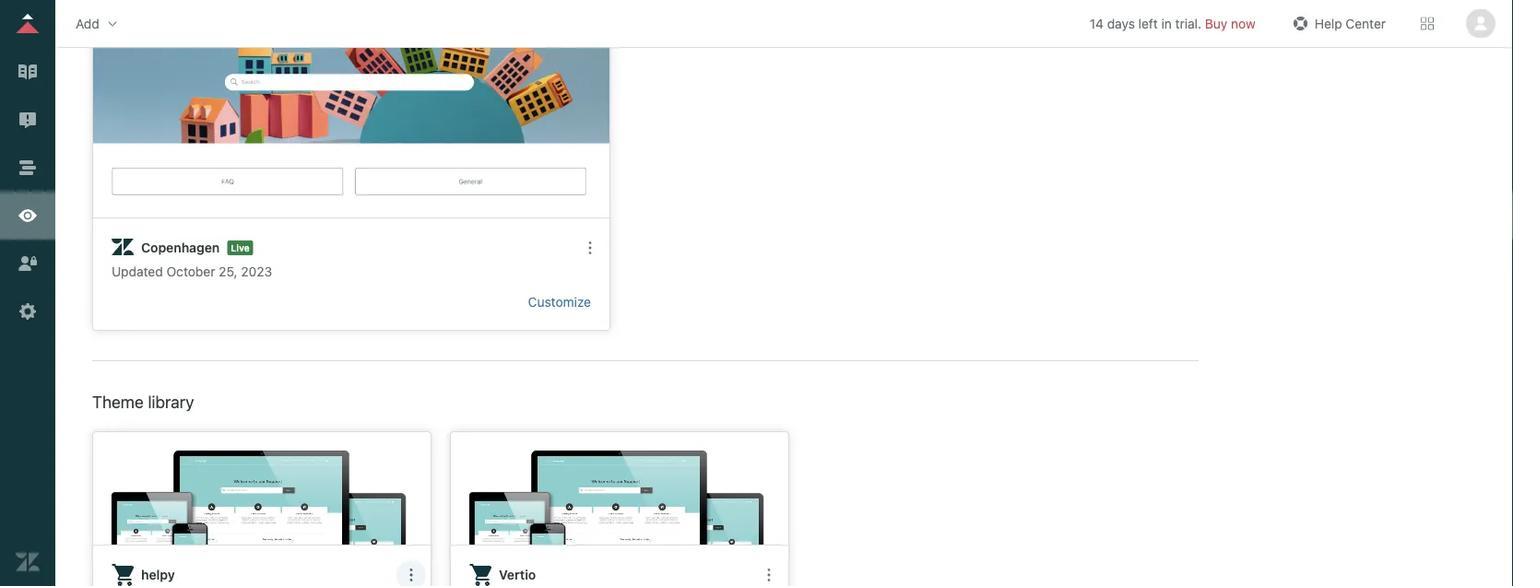 Task type: describe. For each thing, give the bounding box(es) containing it.
days
[[1108, 16, 1135, 31]]

theme type image for helpy
[[112, 564, 134, 587]]

moderate content image
[[16, 108, 40, 132]]

25,
[[219, 264, 238, 279]]

now
[[1232, 16, 1256, 31]]

Add button
[[70, 10, 125, 37]]

user permissions image
[[16, 252, 40, 276]]

copenhagen
[[141, 240, 220, 255]]

live
[[231, 243, 250, 253]]

arrange content image
[[16, 156, 40, 180]]

helpy
[[141, 568, 175, 583]]

1 horizontal spatial open theme context menu button
[[576, 233, 605, 263]]

theme type image
[[469, 564, 492, 587]]

2023
[[241, 264, 272, 279]]

in
[[1162, 16, 1172, 31]]

updated october 25, 2023
[[112, 264, 272, 279]]

open theme context menu image for vertio
[[762, 568, 777, 583]]

library
[[148, 392, 194, 412]]

vertio
[[499, 568, 536, 583]]

help center
[[1315, 16, 1386, 31]]

manage articles image
[[16, 60, 40, 84]]

zendesk products image
[[1421, 17, 1434, 30]]



Task type: locate. For each thing, give the bounding box(es) containing it.
2 horizontal spatial open theme context menu button
[[755, 561, 784, 587]]

1 theme type image from the top
[[112, 237, 134, 259]]

open theme context menu button for helpy
[[397, 561, 426, 587]]

1 vertical spatial theme type image
[[112, 564, 134, 587]]

theme type image left helpy
[[112, 564, 134, 587]]

14 days left in trial. buy now
[[1090, 16, 1256, 31]]

zendesk image
[[16, 551, 40, 575]]

customize link
[[528, 295, 591, 310]]

open theme context menu image
[[583, 241, 598, 255], [404, 568, 419, 583], [762, 568, 777, 583]]

theme type image up updated
[[112, 237, 134, 259]]

trial.
[[1176, 16, 1202, 31]]

add
[[76, 16, 99, 31]]

0 horizontal spatial open theme context menu image
[[404, 568, 419, 583]]

open theme context menu image for helpy
[[404, 568, 419, 583]]

1 horizontal spatial open theme context menu image
[[583, 241, 598, 255]]

14
[[1090, 16, 1104, 31]]

2 theme type image from the top
[[112, 564, 134, 587]]

settings image
[[16, 300, 40, 324]]

theme library
[[92, 392, 194, 412]]

help
[[1315, 16, 1343, 31]]

open theme context menu button for vertio
[[755, 561, 784, 587]]

theme
[[92, 392, 144, 412]]

left
[[1139, 16, 1158, 31]]

theme type image
[[112, 237, 134, 259], [112, 564, 134, 587]]

None button
[[1464, 9, 1499, 38]]

october
[[166, 264, 215, 279]]

center
[[1346, 16, 1386, 31]]

updated
[[112, 264, 163, 279]]

2 horizontal spatial open theme context menu image
[[762, 568, 777, 583]]

customize design image
[[16, 204, 40, 228]]

customize
[[528, 295, 591, 310]]

theme type image for copenhagen
[[112, 237, 134, 259]]

0 vertical spatial theme type image
[[112, 237, 134, 259]]

buy
[[1205, 16, 1228, 31]]

0 horizontal spatial open theme context menu button
[[397, 561, 426, 587]]

help center button
[[1284, 10, 1392, 37]]

Open theme context menu button
[[576, 233, 605, 263], [397, 561, 426, 587], [755, 561, 784, 587]]



Task type: vqa. For each thing, say whether or not it's contained in the screenshot.
Learn about badge categories
no



